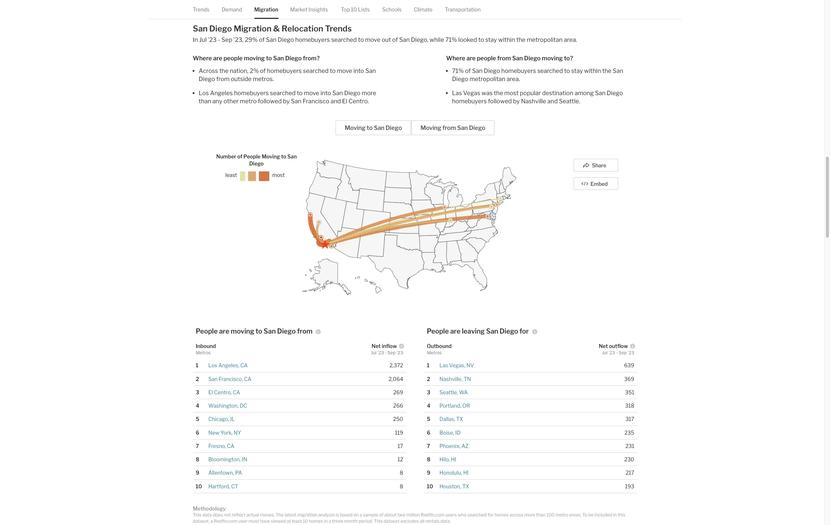 Task type: locate. For each thing, give the bounding box(es) containing it.
a right on
[[360, 513, 363, 518]]

las for las vegas, nv
[[440, 363, 449, 369]]

2 3 from the left
[[427, 390, 431, 396]]

are for where are people from san diego moving to?
[[467, 55, 476, 62]]

moving down 29
[[244, 55, 265, 62]]

2 horizontal spatial people
[[427, 328, 449, 335]]

1 vertical spatial into
[[321, 90, 331, 97]]

0 horizontal spatial net
[[372, 343, 381, 349]]

4 left portland,
[[427, 403, 431, 409]]

0 vertical spatial las
[[452, 90, 462, 97]]

people up outbound
[[427, 328, 449, 335]]

2 net from the left
[[599, 343, 608, 349]]

2 people from the left
[[477, 55, 496, 62]]

diego inside number of people moving to san diego
[[249, 161, 264, 167]]

metropolitan up was
[[470, 76, 506, 83]]

'23 down net inflow
[[378, 350, 384, 356]]

jul down net inflow
[[371, 350, 377, 356]]

1 horizontal spatial net
[[599, 343, 608, 349]]

people
[[224, 55, 243, 62], [477, 55, 496, 62]]

'23 up 639
[[628, 350, 635, 356]]

sep down outflow
[[619, 350, 627, 356]]

1 jul '23 - sep '23 from the left
[[371, 350, 404, 356]]

2 horizontal spatial -
[[617, 350, 618, 356]]

0 horizontal spatial where
[[193, 55, 212, 62]]

3 left the seattle, at the bottom of page
[[427, 390, 431, 396]]

1 net from the left
[[372, 343, 381, 349]]

0 horizontal spatial by
[[283, 98, 290, 105]]

10 left hartford,
[[196, 484, 202, 490]]

climate
[[414, 6, 433, 13]]

- for people are moving to san diego from
[[385, 350, 387, 356]]

2 san diego from the left
[[452, 67, 624, 83]]

sep inside san diego migration & relocation trends in jul '23 - sep '23 , 29 % of san diego homebuyers searched to move out of san diego , while 71 % looked to stay within the metropolitan area.
[[222, 36, 232, 43]]

people for people are leaving san diego for
[[427, 328, 449, 335]]

ny
[[234, 430, 241, 436]]

1 vertical spatial within
[[585, 67, 601, 74]]

number of people moving to san diego
[[216, 153, 297, 167]]

1 horizontal spatial 4
[[427, 403, 431, 409]]

than left 100
[[537, 513, 546, 518]]

seattle, wa link
[[440, 390, 468, 396]]

by inside the more than any other metro followed by
[[283, 98, 290, 105]]

sep
[[222, 36, 232, 43], [388, 350, 396, 356], [619, 350, 627, 356]]

6 for people are moving to san diego from
[[196, 430, 199, 436]]

1 vertical spatial las
[[440, 363, 449, 369]]

2 . from the left
[[579, 98, 581, 105]]

actual
[[247, 513, 259, 518]]

1 horizontal spatial by
[[514, 98, 520, 105]]

1 down outbound
[[427, 363, 430, 369]]

1 1 from the left
[[196, 363, 198, 369]]

0 vertical spatial move
[[365, 36, 381, 43]]

people up metropolitan area.
[[477, 55, 496, 62]]

1 horizontal spatial into
[[354, 67, 364, 74]]

honolulu, hi link
[[440, 470, 469, 476]]

, left 29
[[242, 36, 244, 43]]

los left 'angeles'
[[199, 90, 209, 97]]

ct
[[231, 484, 238, 490]]

moving for moving to
[[345, 124, 366, 132]]

0 horizontal spatial .
[[368, 98, 369, 105]]

least right at
[[292, 519, 302, 524]]

allentown,
[[209, 470, 234, 476]]

three
[[332, 519, 344, 524]]

1 horizontal spatial most
[[505, 90, 519, 97]]

schools
[[383, 6, 402, 13]]

inflow
[[382, 343, 397, 349]]

homes
[[495, 513, 509, 518], [309, 519, 323, 524]]

or
[[463, 403, 470, 409]]

more right across
[[525, 513, 536, 518]]

metros for people are leaving san diego for
[[427, 350, 442, 356]]

a down analysis
[[329, 519, 331, 524]]

2 by from the left
[[514, 98, 520, 105]]

0 vertical spatial this
[[193, 513, 202, 518]]

into up 'centro'
[[354, 67, 364, 74]]

on
[[354, 513, 359, 518]]

this down sample
[[374, 519, 383, 524]]

in
[[242, 457, 247, 463]]

1 metros from the left
[[196, 350, 211, 356]]

0 horizontal spatial redfin.com
[[214, 519, 238, 524]]

0 vertical spatial tx
[[457, 416, 464, 423]]

el centro, ca
[[209, 390, 240, 396]]

ca
[[241, 363, 248, 369], [244, 376, 252, 382], [233, 390, 240, 396], [227, 443, 235, 450]]

1 horizontal spatial san diego
[[452, 67, 624, 83]]

1 vertical spatial tx
[[463, 484, 470, 490]]

redfin.com up rentals
[[421, 513, 445, 518]]

embed button
[[574, 177, 619, 190]]

0 vertical spatial most
[[505, 90, 519, 97]]

7 for people are moving to san diego from
[[196, 443, 199, 450]]

2 metros from the left
[[427, 350, 442, 356]]

vegas,
[[450, 363, 466, 369]]

centro,
[[214, 390, 232, 396]]

0 vertical spatial metropolitan
[[527, 36, 563, 43]]

of
[[259, 36, 265, 43], [393, 36, 398, 43], [260, 67, 266, 74], [465, 67, 471, 74], [238, 153, 243, 160], [379, 513, 384, 518]]

angeles,
[[219, 363, 239, 369]]

1
[[196, 363, 198, 369], [427, 363, 430, 369]]

period.
[[359, 519, 373, 524]]

san diego up popular
[[452, 67, 624, 83]]

2 horizontal spatial jul
[[603, 350, 608, 356]]

0 horizontal spatial 4
[[196, 403, 199, 409]]

1 where from the left
[[193, 55, 212, 62]]

people right number
[[244, 153, 261, 160]]

1 horizontal spatial and
[[548, 98, 558, 105]]

,
[[242, 36, 244, 43], [427, 36, 429, 43]]

6 left new
[[196, 430, 199, 436]]

0 horizontal spatial sep
[[222, 36, 232, 43]]

0 horizontal spatial 7
[[196, 443, 199, 450]]

2 up from outside metros.
[[250, 67, 254, 74]]

washington, dc
[[209, 403, 247, 409]]

2 1 from the left
[[427, 363, 430, 369]]

san
[[193, 24, 208, 33], [266, 36, 277, 43], [400, 36, 410, 43], [273, 55, 284, 62], [513, 55, 523, 62], [366, 67, 376, 74], [472, 67, 483, 74], [613, 67, 624, 74], [333, 90, 343, 97], [596, 90, 606, 97], [291, 98, 302, 105], [374, 124, 385, 132], [458, 124, 468, 132], [288, 153, 297, 160], [264, 328, 276, 335], [487, 328, 499, 335], [209, 376, 218, 382]]

los for los angeles homebuyers searched to move into san diego
[[199, 90, 209, 97]]

9 for people are moving to san diego from
[[196, 470, 199, 476]]

'23 right the in on the top left
[[208, 36, 217, 43]]

jul '23 - sep '23 down inflow
[[371, 350, 404, 356]]

searched up destination
[[538, 67, 563, 74]]

homebuyers
[[295, 36, 330, 43], [267, 67, 302, 74], [502, 67, 537, 74], [234, 90, 269, 97], [452, 98, 487, 105]]

redfin.com down not
[[214, 519, 238, 524]]

1 vertical spatial area.
[[507, 76, 520, 83]]

stay down to?
[[572, 67, 583, 74]]

ca right centro,
[[233, 390, 240, 396]]

8
[[196, 457, 199, 463], [427, 457, 431, 463], [400, 470, 404, 476], [400, 484, 404, 490]]

dc
[[240, 403, 247, 409]]

1 horizontal spatial .
[[579, 98, 581, 105]]

9 left allentown, at the bottom of the page
[[196, 470, 199, 476]]

hi for honolulu, hi
[[464, 470, 469, 476]]

7 left phoenix,
[[427, 443, 430, 450]]

hi
[[451, 457, 457, 463], [464, 470, 469, 476]]

0 horizontal spatial move
[[304, 90, 319, 97]]

1 horizontal spatial metros
[[427, 350, 442, 356]]

fresno,
[[209, 443, 226, 450]]

1 horizontal spatial more
[[525, 513, 536, 518]]

net left inflow
[[372, 343, 381, 349]]

1 4 from the left
[[196, 403, 199, 409]]

las for las vegas was the most popular destination among san diego homebuyers followed by nashville and seattle .
[[452, 90, 462, 97]]

houston, tx
[[440, 484, 470, 490]]

las left vegas
[[452, 90, 462, 97]]

searched right the who
[[468, 513, 487, 518]]

pa
[[235, 470, 242, 476]]

searched down across the nation, 2 % of homebuyers searched to move into
[[270, 90, 296, 97]]

nation,
[[230, 67, 249, 74]]

people up nation,
[[224, 55, 243, 62]]

sep down inflow
[[388, 350, 396, 356]]

san diego migration & relocation trends in jul '23 - sep '23 , 29 % of san diego homebuyers searched to move out of san diego , while 71 % looked to stay within the metropolitan area.
[[193, 24, 578, 43]]

0 horizontal spatial and
[[331, 98, 341, 105]]

and down destination
[[548, 98, 558, 105]]

2 4 from the left
[[427, 403, 431, 409]]

0 vertical spatial area.
[[564, 36, 578, 43]]

2 horizontal spatial 2
[[427, 376, 431, 382]]

for
[[520, 328, 529, 335], [488, 513, 494, 518]]

san diego
[[199, 67, 376, 83], [452, 67, 624, 83]]

inbound
[[196, 343, 216, 349]]

honolulu, hi
[[440, 470, 469, 476]]

least down number
[[226, 172, 237, 178]]

top
[[341, 6, 350, 13]]

6 left boise,
[[427, 430, 431, 436]]

0 horizontal spatial ,
[[242, 36, 244, 43]]

0 horizontal spatial into
[[321, 90, 331, 97]]

6 for people are leaving san diego for
[[427, 430, 431, 436]]

ca for san francisco, ca
[[244, 376, 252, 382]]

2 5 from the left
[[427, 416, 431, 423]]

nashville,
[[440, 376, 463, 382]]

within up where are people from san diego moving to? on the top of page
[[499, 36, 515, 43]]

of left about
[[379, 513, 384, 518]]

metro inside methodology this data does not reflect actual moves. the latest migration analysis is based on a sample of about two million redfin.com users who searched for homes across more than 100 metro areas. to be included in this dataset, a redfin.com user must have viewed at least 10 homes in a three month period. this dataset excludes all rentals data.
[[556, 513, 569, 518]]

washington, dc link
[[209, 403, 247, 409]]

1 horizontal spatial sep
[[388, 350, 396, 356]]

market
[[290, 6, 308, 13]]

0 horizontal spatial jul '23 - sep '23
[[371, 350, 404, 356]]

more inside methodology this data does not reflect actual moves. the latest migration analysis is based on a sample of about two million redfin.com users who searched for homes across more than 100 metro areas. to be included in this dataset, a redfin.com user must have viewed at least 10 homes in a three month period. this dataset excludes all rentals data.
[[525, 513, 536, 518]]

0 horizontal spatial a
[[211, 519, 213, 524]]

across the nation, 2 % of homebuyers searched to move into
[[199, 67, 366, 74]]

. inside las vegas was the most popular destination among san diego homebuyers followed by nashville and seattle .
[[579, 98, 581, 105]]

tn
[[464, 376, 471, 382]]

0 horizontal spatial in
[[324, 519, 328, 524]]

1 9 from the left
[[196, 470, 199, 476]]

all
[[420, 519, 425, 524]]

1 horizontal spatial ,
[[427, 36, 429, 43]]

searched inside san diego migration & relocation trends in jul '23 - sep '23 , 29 % of san diego homebuyers searched to move out of san diego , while 71 % looked to stay within the metropolitan area.
[[331, 36, 357, 43]]

0 horizontal spatial 2
[[196, 376, 199, 382]]

searched down top on the left of the page
[[331, 36, 357, 43]]

metros down inbound
[[196, 350, 211, 356]]

- right the in on the top left
[[218, 36, 220, 43]]

0 vertical spatial migration
[[254, 6, 279, 13]]

jul down net outflow
[[603, 350, 608, 356]]

sep left 29
[[222, 36, 232, 43]]

lists
[[358, 6, 370, 13]]

los
[[199, 90, 209, 97], [209, 363, 217, 369]]

followed
[[258, 98, 282, 105], [488, 98, 512, 105]]

houston, tx link
[[440, 484, 470, 490]]

las vegas was the most popular destination among san diego homebuyers followed by nashville and seattle .
[[452, 90, 624, 105]]

el left centro,
[[209, 390, 213, 396]]

0 horizontal spatial for
[[488, 513, 494, 518]]

1 horizontal spatial area.
[[564, 36, 578, 43]]

metro right other
[[240, 98, 257, 105]]

1 vertical spatial most
[[272, 172, 285, 178]]

0 vertical spatial homes
[[495, 513, 509, 518]]

1 vertical spatial trends
[[325, 24, 352, 33]]

stay
[[486, 36, 497, 43], [572, 67, 583, 74]]

los for los angeles, ca
[[209, 363, 217, 369]]

than inside the more than any other metro followed by
[[199, 98, 211, 105]]

francisco,
[[219, 376, 243, 382]]

0 horizontal spatial this
[[193, 513, 202, 518]]

1 horizontal spatial jul '23 - sep '23
[[603, 350, 635, 356]]

las inside las vegas was the most popular destination among san diego homebuyers followed by nashville and seattle .
[[452, 90, 462, 97]]

dallas, tx link
[[440, 416, 464, 423]]

tx right houston,
[[463, 484, 470, 490]]

homebuyers inside san diego migration & relocation trends in jul '23 - sep '23 , 29 % of san diego homebuyers searched to move out of san diego , while 71 % looked to stay within the metropolitan area.
[[295, 36, 330, 43]]

1 vertical spatial metro
[[556, 513, 569, 518]]

0 horizontal spatial hi
[[451, 457, 457, 463]]

1 vertical spatial for
[[488, 513, 494, 518]]

climate link
[[414, 0, 433, 19]]

3
[[196, 390, 199, 396], [427, 390, 431, 396]]

bloomington, in
[[209, 457, 247, 463]]

most left popular
[[505, 90, 519, 97]]

0 horizontal spatial metros
[[196, 350, 211, 356]]

3 left centro,
[[196, 390, 199, 396]]

of right 29
[[259, 36, 265, 43]]

, left while
[[427, 36, 429, 43]]

2 , from the left
[[427, 36, 429, 43]]

are left leaving
[[451, 328, 461, 335]]

by inside las vegas was the most popular destination among san diego homebuyers followed by nashville and seattle .
[[514, 98, 520, 105]]

0 vertical spatial metro
[[240, 98, 257, 105]]

. down among
[[579, 98, 581, 105]]

most
[[505, 90, 519, 97], [272, 172, 285, 178]]

1 followed from the left
[[258, 98, 282, 105]]

area. up to?
[[564, 36, 578, 43]]

0 horizontal spatial las
[[440, 363, 449, 369]]

san francisco, ca
[[209, 376, 252, 382]]

0 vertical spatial into
[[354, 67, 364, 74]]

1 vertical spatial move
[[337, 67, 352, 74]]

chicago, il link
[[209, 416, 235, 423]]

of inside methodology this data does not reflect actual moves. the latest migration analysis is based on a sample of about two million redfin.com users who searched for homes across more than 100 metro areas. to be included in this dataset, a redfin.com user must have viewed at least 10 homes in a three month period. this dataset excludes all rentals data.
[[379, 513, 384, 518]]

trends left demand
[[193, 6, 210, 13]]

are up los angeles, ca
[[219, 328, 230, 335]]

0 vertical spatial el
[[342, 98, 348, 105]]

than inside methodology this data does not reflect actual moves. the latest migration analysis is based on a sample of about two million redfin.com users who searched for homes across more than 100 metro areas. to be included in this dataset, a redfin.com user must have viewed at least 10 homes in a three month period. this dataset excludes all rentals data.
[[537, 513, 546, 518]]

jul '23 - sep '23 down outflow
[[603, 350, 635, 356]]

1 vertical spatial more
[[525, 513, 536, 518]]

1 by from the left
[[283, 98, 290, 105]]

1 horizontal spatial 2
[[250, 67, 254, 74]]

.
[[368, 98, 369, 105], [579, 98, 581, 105]]

1 horizontal spatial where
[[447, 55, 466, 62]]

metros down outbound
[[427, 350, 442, 356]]

the
[[517, 36, 526, 43], [220, 67, 229, 74], [603, 67, 612, 74], [494, 90, 504, 97]]

and right francisco
[[331, 98, 341, 105]]

0 horizontal spatial 71
[[446, 36, 452, 43]]

within up among
[[585, 67, 601, 74]]

move left out
[[365, 36, 381, 43]]

from
[[498, 55, 511, 62], [216, 76, 230, 83], [443, 124, 456, 132], [297, 328, 313, 335]]

new
[[209, 430, 220, 436]]

2 9 from the left
[[427, 470, 431, 476]]

homes down the migration
[[309, 519, 323, 524]]

methodology this data does not reflect actual moves. the latest migration analysis is based on a sample of about two million redfin.com users who searched for homes across more than 100 metro areas. to be included in this dataset, a redfin.com user must have viewed at least 10 homes in a three month period. this dataset excludes all rentals data.
[[193, 506, 626, 524]]

moving from san diego
[[421, 124, 486, 132]]

2 6 from the left
[[427, 430, 431, 436]]

net left outflow
[[599, 343, 608, 349]]

1 3 from the left
[[196, 390, 199, 396]]

los left angeles,
[[209, 363, 217, 369]]

7 left fresno, on the bottom left
[[196, 443, 199, 450]]

5 left chicago,
[[196, 416, 199, 423]]

1 people from the left
[[224, 55, 243, 62]]

- down net inflow
[[385, 350, 387, 356]]

homebuyers down vegas
[[452, 98, 487, 105]]

rentals
[[426, 519, 440, 524]]

does
[[213, 513, 223, 518]]

followed inside las vegas was the most popular destination among san diego homebuyers followed by nashville and seattle .
[[488, 98, 512, 105]]

1 vertical spatial stay
[[572, 67, 583, 74]]

0 horizontal spatial people
[[224, 55, 243, 62]]

redfin.com
[[421, 513, 445, 518], [214, 519, 238, 524]]

1 5 from the left
[[196, 416, 199, 423]]

more than any other metro followed by
[[199, 90, 377, 105]]

sep for people are moving to san diego from
[[388, 350, 396, 356]]

4
[[196, 403, 199, 409], [427, 403, 431, 409]]

0 horizontal spatial within
[[499, 36, 515, 43]]

nashville, tn
[[440, 376, 471, 382]]

0 horizontal spatial stay
[[486, 36, 497, 43]]

hi right hilo,
[[451, 457, 457, 463]]

1 vertical spatial los
[[209, 363, 217, 369]]

metro inside the more than any other metro followed by
[[240, 98, 257, 105]]

1 horizontal spatial 3
[[427, 390, 431, 396]]

0 horizontal spatial 1
[[196, 363, 198, 369]]

1 7 from the left
[[196, 443, 199, 450]]

1 horizontal spatial 7
[[427, 443, 430, 450]]

dallas,
[[440, 416, 456, 423]]

1 horizontal spatial el
[[342, 98, 348, 105]]

area.
[[564, 36, 578, 43], [507, 76, 520, 83]]

1 vertical spatial hi
[[464, 470, 469, 476]]

71 inside san diego migration & relocation trends in jul '23 - sep '23 , 29 % of san diego homebuyers searched to move out of san diego , while 71 % looked to stay within the metropolitan area.
[[446, 36, 452, 43]]

are for people are moving to san diego from
[[219, 328, 230, 335]]

into up the san francisco and el centro .
[[321, 90, 331, 97]]

0 horizontal spatial metro
[[240, 98, 257, 105]]

2 and from the left
[[548, 98, 558, 105]]

0 horizontal spatial 5
[[196, 416, 199, 423]]

1 horizontal spatial 5
[[427, 416, 431, 423]]

followed down los angeles homebuyers searched to move into san diego
[[258, 98, 282, 105]]

0 horizontal spatial -
[[218, 36, 220, 43]]

0 horizontal spatial 9
[[196, 470, 199, 476]]

ca right francisco,
[[244, 376, 252, 382]]

stay right looked
[[486, 36, 497, 43]]

new york, ny link
[[209, 430, 241, 436]]

1 6 from the left
[[196, 430, 199, 436]]

2 jul '23 - sep '23 from the left
[[603, 350, 635, 356]]

0 horizontal spatial more
[[362, 90, 377, 97]]

of right number
[[238, 153, 243, 160]]

1 horizontal spatial hi
[[464, 470, 469, 476]]

0 horizontal spatial most
[[272, 172, 285, 178]]

metro right 100
[[556, 513, 569, 518]]

transportation link
[[445, 0, 481, 19]]

1 vertical spatial homes
[[309, 519, 323, 524]]

1 vertical spatial el
[[209, 390, 213, 396]]

in left 'this'
[[614, 513, 617, 518]]

people inside number of people moving to san diego
[[244, 153, 261, 160]]

0 vertical spatial los
[[199, 90, 209, 97]]

1 vertical spatial redfin.com
[[214, 519, 238, 524]]

ca for los angeles, ca
[[241, 363, 248, 369]]

2 horizontal spatial moving
[[421, 124, 442, 132]]

by down los angeles homebuyers searched to move into san diego
[[283, 98, 290, 105]]

most down number of people moving to san diego
[[272, 172, 285, 178]]

'23 left 29
[[234, 36, 242, 43]]

0 horizontal spatial people
[[196, 328, 218, 335]]

2 7 from the left
[[427, 443, 430, 450]]

2 followed from the left
[[488, 98, 512, 105]]

1 horizontal spatial las
[[452, 90, 462, 97]]

york,
[[221, 430, 233, 436]]

metropolitan
[[527, 36, 563, 43], [470, 76, 506, 83]]

schools link
[[383, 0, 402, 19]]

trends
[[193, 6, 210, 13], [325, 24, 352, 33]]

homes left across
[[495, 513, 509, 518]]

ca right angeles,
[[241, 363, 248, 369]]

1 horizontal spatial least
[[292, 519, 302, 524]]

in down analysis
[[324, 519, 328, 524]]

to inside number of people moving to san diego
[[281, 153, 287, 160]]

jul right the in on the top left
[[199, 36, 207, 43]]

. up moving to san diego
[[368, 98, 369, 105]]

0 vertical spatial more
[[362, 90, 377, 97]]

jul for people are leaving san diego for
[[603, 350, 608, 356]]

1 horizontal spatial moving
[[345, 124, 366, 132]]

hi right the honolulu,
[[464, 470, 469, 476]]

are for people are leaving san diego for
[[451, 328, 461, 335]]

1 horizontal spatial this
[[374, 519, 383, 524]]

2 where from the left
[[447, 55, 466, 62]]

0 horizontal spatial 6
[[196, 430, 199, 436]]

3 for people are leaving san diego for
[[427, 390, 431, 396]]

people for from
[[477, 55, 496, 62]]

other
[[224, 98, 239, 105]]



Task type: vqa. For each thing, say whether or not it's contained in the screenshot.


Task type: describe. For each thing, give the bounding box(es) containing it.
10 left houston,
[[427, 484, 433, 490]]

jul '23 - sep '23 for people are leaving san diego for
[[603, 350, 635, 356]]

hartford, ct
[[209, 484, 238, 490]]

317
[[626, 416, 635, 423]]

10 right top on the left of the page
[[351, 6, 357, 13]]

% up metros.
[[254, 67, 259, 74]]

5 for people are moving to san diego from
[[196, 416, 199, 423]]

0 horizontal spatial el
[[209, 390, 213, 396]]

nashville
[[521, 98, 547, 105]]

not
[[224, 513, 231, 518]]

net for people are leaving san diego for
[[599, 343, 608, 349]]

viewed
[[271, 519, 286, 524]]

net inflow
[[372, 343, 397, 349]]

homebuyers inside las vegas was the most popular destination among san diego homebuyers followed by nashville and seattle .
[[452, 98, 487, 105]]

popular
[[520, 90, 541, 97]]

areas.
[[570, 513, 582, 518]]

honolulu,
[[440, 470, 463, 476]]

washington,
[[209, 403, 239, 409]]

stay inside san diego migration & relocation trends in jul '23 - sep '23 , 29 % of san diego homebuyers searched to move out of san diego , while 71 % looked to stay within the metropolitan area.
[[486, 36, 497, 43]]

san inside las vegas was the most popular destination among san diego homebuyers followed by nashville and seattle .
[[596, 90, 606, 97]]

boise, id
[[440, 430, 461, 436]]

migration
[[298, 513, 318, 518]]

1 for people are moving to san diego from
[[196, 363, 198, 369]]

2 for people are moving to san diego from
[[196, 376, 199, 382]]

within inside san diego migration & relocation trends in jul '23 - sep '23 , 29 % of san diego homebuyers searched to move out of san diego , while 71 % looked to stay within the metropolitan area.
[[499, 36, 515, 43]]

allentown, pa link
[[209, 470, 242, 476]]

1 for people are leaving san diego for
[[427, 363, 430, 369]]

outflow
[[610, 343, 629, 349]]

people for people are moving to san diego from
[[196, 328, 218, 335]]

the inside las vegas was the most popular destination among san diego homebuyers followed by nashville and seattle .
[[494, 90, 504, 97]]

share
[[592, 162, 607, 169]]

100
[[547, 513, 555, 518]]

2 for people are leaving san diego for
[[427, 376, 431, 382]]

from outside metros.
[[215, 76, 274, 83]]

homebuyers down from outside metros.
[[234, 90, 269, 97]]

hilo, hi
[[440, 457, 457, 463]]

jul '23 - sep '23 for people are moving to san diego from
[[371, 350, 404, 356]]

0 horizontal spatial area.
[[507, 76, 520, 83]]

2 vertical spatial move
[[304, 90, 319, 97]]

number
[[216, 153, 236, 160]]

1 and from the left
[[331, 98, 341, 105]]

where are people moving to san diego from?
[[193, 55, 320, 62]]

is
[[336, 513, 339, 518]]

4 for people are moving to san diego from
[[196, 403, 199, 409]]

methodology
[[193, 506, 226, 512]]

excludes
[[401, 519, 419, 524]]

% left looked
[[452, 36, 457, 43]]

the inside san diego migration & relocation trends in jul '23 - sep '23 , 29 % of san diego homebuyers searched to move out of san diego , while 71 % looked to stay within the metropolitan area.
[[517, 36, 526, 43]]

moving to san diego
[[345, 124, 402, 132]]

people are leaving san diego for
[[427, 328, 529, 335]]

where for 71
[[447, 55, 466, 62]]

jul inside san diego migration & relocation trends in jul '23 - sep '23 , 29 % of san diego homebuyers searched to move out of san diego , while 71 % looked to stay within the metropolitan area.
[[199, 36, 207, 43]]

where for across the nation,
[[193, 55, 212, 62]]

more inside the more than any other metro followed by
[[362, 90, 377, 97]]

portland,
[[440, 403, 462, 409]]

moving left to?
[[542, 55, 563, 62]]

1 horizontal spatial stay
[[572, 67, 583, 74]]

'23 down inflow
[[397, 350, 404, 356]]

0 horizontal spatial metropolitan
[[470, 76, 506, 83]]

2 horizontal spatial a
[[360, 513, 363, 518]]

to?
[[564, 55, 574, 62]]

be
[[589, 513, 594, 518]]

ca right fresno, on the bottom left
[[227, 443, 235, 450]]

reflect
[[232, 513, 246, 518]]

metros for people are moving to san diego from
[[196, 350, 211, 356]]

369
[[625, 376, 635, 382]]

1 , from the left
[[242, 36, 244, 43]]

least inside methodology this data does not reflect actual moves. the latest migration analysis is based on a sample of about two million redfin.com users who searched for homes across more than 100 metro areas. to be included in this dataset, a redfin.com user must have viewed at least 10 homes in a three month period. this dataset excludes all rentals data.
[[292, 519, 302, 524]]

phoenix, az
[[440, 443, 469, 450]]

1 horizontal spatial in
[[614, 513, 617, 518]]

of up metros.
[[260, 67, 266, 74]]

chicago, il
[[209, 416, 235, 423]]

jul for people are moving to san diego from
[[371, 350, 377, 356]]

this
[[618, 513, 626, 518]]

4 for people are leaving san diego for
[[427, 403, 431, 409]]

metros.
[[253, 76, 274, 83]]

- inside san diego migration & relocation trends in jul '23 - sep '23 , 29 % of san diego homebuyers searched to move out of san diego , while 71 % looked to stay within the metropolitan area.
[[218, 36, 220, 43]]

1 vertical spatial in
[[324, 519, 328, 524]]

metropolitan area.
[[469, 76, 520, 83]]

los angeles, ca link
[[209, 363, 248, 369]]

san inside number of people moving to san diego
[[288, 153, 297, 160]]

area. inside san diego migration & relocation trends in jul '23 - sep '23 , 29 % of san diego homebuyers searched to move out of san diego , while 71 % looked to stay within the metropolitan area.
[[564, 36, 578, 43]]

hartford,
[[209, 484, 230, 490]]

share button
[[574, 159, 619, 172]]

1 vertical spatial 71
[[452, 67, 459, 74]]

million
[[407, 513, 420, 518]]

1 vertical spatial this
[[374, 519, 383, 524]]

phoenix,
[[440, 443, 461, 450]]

moving inside number of people moving to san diego
[[262, 153, 280, 160]]

tx for dallas, tx
[[457, 416, 464, 423]]

1 horizontal spatial homes
[[495, 513, 509, 518]]

9 for people are leaving san diego for
[[427, 470, 431, 476]]

market insights link
[[290, 0, 328, 19]]

% up where are people moving to san diego from?
[[252, 36, 258, 43]]

bloomington,
[[209, 457, 241, 463]]

moving up angeles,
[[231, 328, 254, 335]]

0 horizontal spatial least
[[226, 172, 237, 178]]

people are moving to san diego from
[[196, 328, 313, 335]]

il
[[230, 416, 235, 423]]

searched inside methodology this data does not reflect actual moves. the latest migration analysis is based on a sample of about two million redfin.com users who searched for homes across more than 100 metro areas. to be included in this dataset, a redfin.com user must have viewed at least 10 homes in a three month period. this dataset excludes all rentals data.
[[468, 513, 487, 518]]

1 horizontal spatial a
[[329, 519, 331, 524]]

tx for houston, tx
[[463, 484, 470, 490]]

of up vegas
[[465, 67, 471, 74]]

seattle
[[560, 98, 579, 105]]

2,064
[[389, 376, 404, 382]]

1 . from the left
[[368, 98, 369, 105]]

and inside las vegas was the most popular destination among san diego homebuyers followed by nashville and seattle .
[[548, 98, 558, 105]]

demand link
[[222, 0, 242, 19]]

10 inside methodology this data does not reflect actual moves. the latest migration analysis is based on a sample of about two million redfin.com users who searched for homes across more than 100 metro areas. to be included in this dataset, a redfin.com user must have viewed at least 10 homes in a three month period. this dataset excludes all rentals data.
[[303, 519, 308, 524]]

boise, id link
[[440, 430, 461, 436]]

wa
[[460, 390, 468, 396]]

29
[[245, 36, 252, 43]]

3 for people are moving to san diego from
[[196, 390, 199, 396]]

portland, or link
[[440, 403, 470, 409]]

diego inside las vegas was the most popular destination among san diego homebuyers followed by nashville and seattle .
[[607, 90, 624, 97]]

user
[[239, 519, 248, 524]]

trends inside san diego migration & relocation trends in jul '23 - sep '23 , 29 % of san diego homebuyers searched to move out of san diego , while 71 % looked to stay within the metropolitan area.
[[325, 24, 352, 33]]

hi for hilo, hi
[[451, 457, 457, 463]]

the
[[276, 513, 284, 518]]

homebuyers down where are people from san diego moving to? on the top of page
[[502, 67, 537, 74]]

% up vegas
[[459, 67, 464, 74]]

about
[[385, 513, 397, 518]]

fresno, ca
[[209, 443, 235, 450]]

ca for el centro, ca
[[233, 390, 240, 396]]

net for people are moving to san diego from
[[372, 343, 381, 349]]

outside
[[231, 76, 252, 83]]

639
[[625, 363, 635, 369]]

- for people are leaving san diego for
[[617, 350, 618, 356]]

people for moving
[[224, 55, 243, 62]]

'23 down net outflow
[[609, 350, 616, 356]]

are for where are people moving to san diego from?
[[213, 55, 222, 62]]

for inside methodology this data does not reflect actual moves. the latest migration analysis is based on a sample of about two million redfin.com users who searched for homes across more than 100 metro areas. to be included in this dataset, a redfin.com user must have viewed at least 10 homes in a three month period. this dataset excludes all rentals data.
[[488, 513, 494, 518]]

5 for people are leaving san diego for
[[427, 416, 431, 423]]

nv
[[467, 363, 474, 369]]

230
[[625, 457, 635, 463]]

month
[[344, 519, 358, 524]]

most inside las vegas was the most popular destination among san diego homebuyers followed by nashville and seattle .
[[505, 90, 519, 97]]

hilo, hi link
[[440, 457, 457, 463]]

hartford, ct link
[[209, 484, 238, 490]]

metropolitan inside san diego migration & relocation trends in jul '23 - sep '23 , 29 % of san diego homebuyers searched to move out of san diego , while 71 % looked to stay within the metropolitan area.
[[527, 36, 563, 43]]

demand
[[222, 6, 242, 13]]

portland, or
[[440, 403, 470, 409]]

of right out
[[393, 36, 398, 43]]

119
[[395, 430, 404, 436]]

los angeles homebuyers searched to move into san diego
[[199, 90, 361, 97]]

net outflow
[[599, 343, 629, 349]]

searched down the from?
[[303, 67, 329, 74]]

sep for people are leaving san diego for
[[619, 350, 627, 356]]

7 for people are leaving san diego for
[[427, 443, 430, 450]]

out
[[382, 36, 391, 43]]

at
[[287, 519, 291, 524]]

centro
[[349, 98, 368, 105]]

vegas
[[464, 90, 481, 97]]

data
[[203, 513, 212, 518]]

1 horizontal spatial within
[[585, 67, 601, 74]]

across
[[199, 67, 218, 74]]

two
[[398, 513, 406, 518]]

move inside san diego migration & relocation trends in jul '23 - sep '23 , 29 % of san diego homebuyers searched to move out of san diego , while 71 % looked to stay within the metropolitan area.
[[365, 36, 381, 43]]

0 horizontal spatial homes
[[309, 519, 323, 524]]

bloomington, in link
[[209, 457, 247, 463]]

followed inside the more than any other metro followed by
[[258, 98, 282, 105]]

of inside number of people moving to san diego
[[238, 153, 243, 160]]

was
[[482, 90, 493, 97]]

0 vertical spatial trends
[[193, 6, 210, 13]]

0 vertical spatial for
[[520, 328, 529, 335]]

homebuyers up metros.
[[267, 67, 302, 74]]

among
[[575, 90, 594, 97]]

1 horizontal spatial redfin.com
[[421, 513, 445, 518]]

&
[[273, 24, 280, 33]]

1 san diego from the left
[[199, 67, 376, 83]]

boise,
[[440, 430, 455, 436]]

migration inside san diego migration & relocation trends in jul '23 - sep '23 , 29 % of san diego homebuyers searched to move out of san diego , while 71 % looked to stay within the metropolitan area.
[[234, 24, 272, 33]]

embed
[[591, 181, 608, 187]]

266
[[394, 403, 404, 409]]

250
[[393, 416, 404, 423]]

chicago,
[[209, 416, 229, 423]]

moving for moving from
[[421, 124, 442, 132]]

seattle, wa
[[440, 390, 468, 396]]

el centro, ca link
[[209, 390, 240, 396]]



